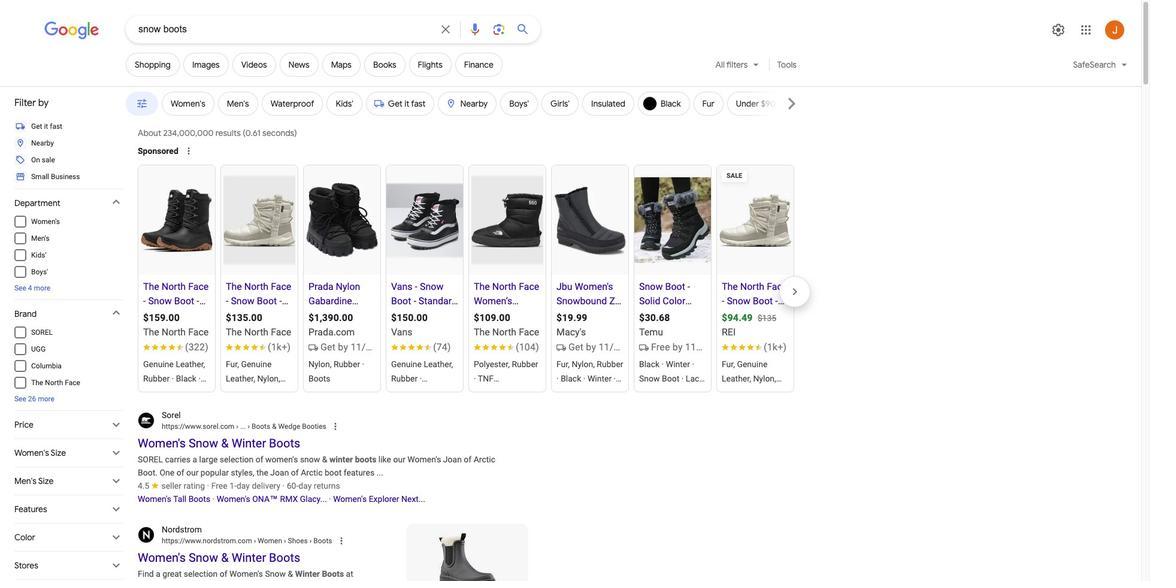 Task type: describe. For each thing, give the bounding box(es) containing it.
fur
[[703, 98, 715, 109]]

get it fast for get it fast link to the top
[[388, 98, 426, 109]]

google image
[[44, 22, 99, 40]]

nylon, inside the fur, nylon, rubber · black · winter ·
[[572, 360, 595, 369]]

rei
[[722, 327, 736, 338]]

(74) total reviews element
[[433, 342, 451, 353]]

women's down 'nordstrom https://www.nordstrom.com › women › shoes › boots' on the bottom left of page
[[230, 569, 263, 579]]

rated 4.6 out of 5, image for $94.49 $135 rei
[[722, 344, 763, 351]]

image of vans - snow boot - standard mid snow mte boot (black/white) - 4.0 boys/5.5 women image
[[387, 182, 463, 259]]

women's up 234,000,000
[[171, 98, 205, 109]]

0 horizontal spatial winter element
[[588, 374, 612, 384]]

color button
[[14, 527, 123, 548]]

women's inside dropdown button
[[14, 448, 49, 459]]

ugg
[[31, 345, 46, 354]]

winter up the find a great selection of women's snow & winter boots
[[232, 551, 266, 565]]

image of the north face women's nuptse après booties (size: 11): black/asphalt grey image
[[472, 174, 544, 266]]

rubber inside polyester, rubber ·
[[512, 360, 539, 369]]

the up see 26 more
[[31, 379, 43, 387]]

polyester, inside polyester, rubber ·
[[474, 360, 510, 369]]

0 vertical spatial get it fast link
[[367, 94, 434, 113]]

features
[[14, 504, 47, 515]]

(322) total reviews element
[[185, 342, 209, 353]]

macy's
[[557, 327, 586, 338]]

(1k+) link for north
[[226, 340, 291, 355]]

women's down the 1-
[[217, 494, 250, 504]]

by for free by 11/30
[[673, 342, 683, 353]]

sponsored
[[138, 146, 178, 156]]

leather, up sorel https://www.sorel.com › ... › boots & wedge booties
[[226, 374, 255, 384]]

on
[[31, 156, 40, 164]]

rubber inside the fur, nylon, rubber · black · winter ·
[[597, 360, 624, 369]]

1 vertical spatial selection
[[184, 569, 218, 579]]

snow down women
[[265, 569, 286, 579]]

women's up the great
[[138, 551, 186, 565]]

black element for $159.00 the north face
[[176, 374, 197, 384]]

image of the north face - snow boot - women's thermoball lace up waterproof boots white 9 image
[[720, 193, 792, 247]]

stores heading
[[14, 560, 38, 571]]

find a great selection of women's snow & winter boots
[[138, 569, 344, 579]]

$150.00 vans
[[391, 312, 428, 338]]

it for get it fast link to the top
[[405, 98, 410, 109]]

$135
[[758, 313, 777, 323]]

0 horizontal spatial joan
[[271, 468, 289, 477]]

1 vertical spatial free
[[211, 481, 228, 491]]

stores
[[14, 560, 38, 571]]

polyester, rubber element
[[474, 360, 539, 369]]

on sale link
[[0, 152, 123, 168]]

0 vertical spatial fast
[[411, 98, 426, 109]]

women's size heading
[[14, 448, 66, 459]]

image of jbu women's snowbound zip cold-weather boots - black - size 8.5m image
[[554, 176, 626, 265]]

snow boot element
[[640, 374, 680, 384]]

shoes
[[288, 537, 308, 545]]

snow up large at the left bottom of page
[[189, 436, 218, 450]]

women's snow & winter boots for of
[[138, 551, 300, 565]]

shopping
[[135, 59, 171, 70]]

sorel https://www.sorel.com › ... › boots & wedge booties
[[162, 411, 327, 431]]

from the north face element for $135.00
[[226, 327, 291, 338]]

winter inside black · winter · snow boot ·
[[666, 360, 691, 369]]

nylon, inside the nylon, rubber · boots
[[309, 360, 332, 369]]

up
[[640, 388, 649, 398]]

books link
[[364, 53, 406, 77]]

safesearch
[[1074, 59, 1117, 70]]

girls'
[[551, 98, 570, 109]]

0 vertical spatial nearby link
[[439, 94, 496, 113]]

$109.00 the north face
[[474, 312, 540, 338]]

genuine leather, rubber element for (74)
[[391, 360, 453, 384]]

(1k+) total reviews element for $135.00 the north face
[[268, 342, 291, 353]]

$1,390.00 prada.com
[[309, 312, 355, 338]]

all filters button
[[709, 53, 768, 82]]

1 horizontal spatial men's link
[[219, 94, 258, 113]]

(1k+) for $135.00 the north face
[[268, 342, 291, 353]]

nylon, down $94.49 $135 rei on the right of the page
[[754, 374, 777, 384]]

women's down the rated 4.5 out of 5, image
[[138, 494, 171, 504]]

men's inside dropdown button
[[14, 476, 36, 487]]

stores button
[[14, 556, 123, 576]]

department
[[14, 198, 60, 209]]

styles,
[[231, 468, 255, 477]]

none text field containing https://www.nordstrom.com
[[162, 536, 332, 547]]

more for department
[[34, 284, 50, 292]]

$30.68
[[640, 312, 671, 324]]

women's ona™ rmx glacy... link
[[217, 494, 327, 504]]

leather, down "(74)"
[[424, 360, 453, 369]]

women's up carries
[[138, 436, 186, 450]]

& inside sorel https://www.sorel.com › ... › boots & wedge booties
[[272, 423, 277, 431]]

genuine leather, rubber for (322)
[[143, 360, 205, 384]]

returns
[[314, 481, 340, 491]]

carries
[[165, 455, 191, 464]]

images
[[192, 59, 220, 70]]

› left ...
[[236, 423, 239, 431]]

none text field containing https://www.sorel.com
[[162, 421, 327, 432]]

men's size button
[[14, 471, 123, 491]]

winter
[[330, 455, 353, 464]]

4 genuine from the left
[[737, 360, 768, 369]]

1 vertical spatial fast
[[50, 122, 62, 131]]

nearby for the topmost the nearby link
[[461, 98, 488, 109]]

about 234,000,000 results (0.61 seconds)
[[138, 128, 299, 138]]

waterproof link
[[262, 94, 323, 113]]

(104) link
[[474, 340, 539, 355]]

columbia
[[31, 362, 62, 370]]

black down '(322)' link
[[176, 374, 197, 384]]

images link
[[183, 53, 229, 77]]

under $90
[[737, 98, 776, 109]]

sorel for sorel
[[31, 328, 53, 337]]

flights link
[[409, 53, 452, 77]]

& down › women › shoes › boots text box
[[288, 569, 293, 579]]

› left shoes
[[284, 537, 286, 545]]

business
[[51, 173, 80, 181]]

brand
[[14, 309, 37, 319]]

tall
[[173, 494, 187, 504]]

polyester, for the north face
[[226, 388, 262, 398]]

$135.00
[[226, 312, 263, 324]]

2 genuine from the left
[[241, 360, 272, 369]]

rated 4.6 out of 5, image for $135.00 the north face
[[226, 344, 267, 351]]

waterproof
[[271, 98, 314, 109]]

boots element
[[309, 374, 331, 384]]

26
[[28, 395, 36, 403]]

wedge
[[278, 423, 300, 431]]

1 horizontal spatial boys' link
[[501, 94, 538, 113]]

1 horizontal spatial free
[[652, 342, 671, 353]]

$90
[[762, 98, 776, 109]]

get down from macy's "element" at bottom
[[569, 342, 584, 353]]

black link
[[639, 94, 690, 113]]

· black ·
[[170, 374, 201, 384]]

department button
[[14, 193, 123, 213]]

black inside black · winter · snow boot ·
[[640, 360, 660, 369]]

boots inside the nylon, rubber · boots
[[309, 374, 331, 384]]

women's down the returns
[[333, 494, 367, 504]]

1 vertical spatial kids' link
[[0, 247, 123, 264]]

sorel for sorel carries a large selection of women's snow & winter boots
[[138, 455, 163, 464]]

fur, inside the fur, nylon, rubber · black · winter ·
[[557, 360, 570, 369]]

fur link
[[694, 94, 723, 113]]

fur, genuine leather, nylon, polyester, rubber element for rei
[[722, 360, 787, 398]]

& right snow
[[322, 455, 328, 464]]

$109.00
[[474, 312, 511, 324]]

11/30
[[686, 342, 712, 353]]

(322) link
[[143, 340, 209, 355]]

nylon, rubber · boots
[[309, 360, 365, 384]]

small business
[[31, 173, 80, 181]]

was $135 element
[[753, 313, 777, 323]]

the for $159.00 the north face
[[143, 327, 159, 338]]

rating
[[184, 481, 205, 491]]

insulated
[[592, 98, 626, 109]]

by for filter by
[[38, 97, 49, 109]]

safesearch button
[[1067, 53, 1135, 82]]

brand button
[[14, 304, 123, 324]]

search by voice image
[[468, 22, 483, 37]]

0 vertical spatial men's
[[227, 98, 249, 109]]

image of snow boot - solid color fleece round toe boots, women's warm fleece lined mid calf lace-up waterproof snow boots,temu image
[[635, 177, 711, 263]]

price button
[[14, 415, 123, 435]]

(74)
[[433, 342, 451, 353]]

from the north face element for $159.00
[[143, 327, 209, 338]]

north inside the north face link
[[45, 379, 63, 387]]

0 vertical spatial kids' link
[[328, 94, 362, 113]]

leather, up · black ·
[[176, 360, 205, 369]]

great
[[163, 569, 182, 579]]

1 genuine from the left
[[143, 360, 174, 369]]

polyester, rubber ·
[[474, 360, 539, 384]]

(1k+) total reviews element for $94.49 $135 rei
[[764, 342, 787, 353]]

snow
[[300, 455, 320, 464]]

face for $135.00 the north face
[[271, 327, 291, 338]]

0 vertical spatial kids'
[[336, 98, 354, 109]]

...
[[240, 423, 246, 431]]

the for $135.00 the north face
[[226, 327, 242, 338]]

rated 4.7 out of 5, image
[[474, 344, 515, 351]]

nordstrom
[[162, 525, 202, 535]]

one
[[160, 468, 175, 477]]

(1k+) link for rei
[[722, 340, 787, 355]]

girls' link
[[542, 94, 578, 113]]

next...
[[402, 494, 426, 504]]

more for brand
[[38, 395, 54, 403]]

sorel link
[[0, 324, 123, 341]]

1-
[[230, 481, 237, 491]]

https://www.sorel.com
[[162, 423, 235, 431]]

flights
[[418, 59, 443, 70]]

next image
[[789, 98, 796, 110]]

seller rating
[[161, 481, 205, 491]]

(104) total reviews element
[[516, 342, 539, 353]]

black left fur 'link'
[[661, 98, 681, 109]]

image of the north face - snow boot - women's thermoball lace up waterproof boots (size: 8): gardenia white/silver grey image
[[224, 174, 295, 266]]

small business link
[[0, 168, 123, 185]]

black inside the fur, nylon, rubber · black · winter ·
[[561, 374, 582, 384]]

get down 'books' link at the left of the page
[[388, 98, 403, 109]]

seller
[[161, 481, 182, 491]]

women's tall boots · ‎ women's ona™ rmx glacy... · ‎ women's explorer next...
[[138, 494, 426, 504]]

0 vertical spatial our
[[393, 455, 406, 464]]

snow down https://www.nordstrom.com on the bottom of the page
[[189, 551, 218, 565]]

0 horizontal spatial kids'
[[31, 251, 46, 260]]

women's down department heading
[[31, 218, 60, 226]]

features heading
[[14, 504, 47, 515]]

1 vertical spatial arctic
[[301, 468, 323, 477]]

snow inside black · winter · snow boot ·
[[640, 374, 660, 384]]

face up see 26 more button
[[65, 379, 80, 387]]

by for get by 11/22
[[338, 342, 348, 353]]

genuine leather, rubber for (74)
[[391, 360, 453, 384]]

from temu element
[[640, 327, 664, 338]]

$150.00
[[391, 312, 428, 324]]

2 horizontal spatial black element
[[640, 360, 660, 369]]



Task type: vqa. For each thing, say whether or not it's contained in the screenshot.
middle Rated 4.6 Out Of 5, IMAGE
yes



Task type: locate. For each thing, give the bounding box(es) containing it.
fast up on sale "link" at the top left of the page
[[50, 122, 62, 131]]

0 vertical spatial more
[[34, 284, 50, 292]]

free down from temu element on the right bottom of page
[[652, 342, 671, 353]]

0 horizontal spatial women's link
[[0, 213, 123, 230]]

(1k+) total reviews element
[[268, 342, 291, 353], [764, 342, 787, 353]]

about
[[138, 128, 161, 138]]

& up the find a great selection of women's snow & winter boots
[[221, 551, 229, 565]]

it down the filter by
[[44, 122, 48, 131]]

rated 4.5 out of 5, image
[[152, 483, 159, 491]]

videos
[[241, 59, 267, 70]]

kids' down maps
[[336, 98, 354, 109]]

more right the 26
[[38, 395, 54, 403]]

size for women's size
[[51, 448, 66, 459]]

2 rated 4.6 out of 5, image from the left
[[226, 344, 267, 351]]

0 vertical spatial sorel
[[31, 328, 53, 337]]

0 horizontal spatial genuine leather, rubber
[[143, 360, 205, 384]]

fur, for $94.49 $135 rei
[[722, 360, 735, 369]]

1 horizontal spatial fast
[[411, 98, 426, 109]]

image of the north face - snow boot - women's yukiona mid boots (size: 6): black/black image
[[141, 174, 213, 266]]

1 vertical spatial nearby link
[[0, 135, 123, 152]]

boys' up 'see 4 more'
[[31, 268, 48, 276]]

women's inside like our women's joan of arctic boot. one of our popular styles, the joan of arctic boot features ...
[[408, 455, 441, 464]]

kids' link up see 4 more button
[[0, 247, 123, 264]]

1 genuine leather, rubber element from the left
[[143, 360, 205, 384]]

see left the 26
[[14, 395, 26, 403]]

face for $159.00 the north face
[[188, 327, 209, 338]]

the
[[143, 327, 159, 338], [226, 327, 242, 338], [474, 327, 490, 338], [31, 379, 43, 387]]

boots
[[355, 455, 377, 464]]

(1k+) for $94.49 $135 rei
[[764, 342, 787, 353]]

image of prada nylon gabardine après-ski boots, women, black, size 39/40 image
[[306, 168, 378, 273]]

1 vertical spatial boys' link
[[0, 264, 123, 281]]

(1k+) down $135 in the bottom right of the page
[[764, 342, 787, 353]]

0 horizontal spatial fast
[[50, 122, 62, 131]]

black · winter · snow boot ·
[[640, 360, 695, 384]]

0 horizontal spatial get it fast
[[31, 122, 62, 131]]

men's link up results
[[219, 94, 258, 113]]

get by 11/24
[[569, 342, 625, 353]]

1 horizontal spatial fur,
[[557, 360, 570, 369]]

1 horizontal spatial joan
[[443, 455, 462, 464]]

1 horizontal spatial boys'
[[510, 98, 529, 109]]

rated 4.6 out of 5, image
[[143, 344, 184, 351], [226, 344, 267, 351], [722, 344, 763, 351]]

black element up the 'snow boot' element
[[640, 360, 660, 369]]

fur, genuine leather, nylon, polyester, rubber for north
[[226, 360, 290, 398]]

small
[[31, 173, 49, 181]]

polyester,
[[474, 360, 510, 369], [226, 388, 262, 398], [722, 388, 758, 398]]

women's link up 234,000,000
[[162, 94, 214, 113]]

black element down fur, nylon, rubber element
[[561, 374, 582, 384]]

nylon, rubber element
[[309, 360, 360, 369]]

1 genuine leather, rubber from the left
[[143, 360, 205, 384]]

more
[[34, 284, 50, 292], [38, 395, 54, 403]]

winter down ...
[[232, 436, 266, 450]]

1 horizontal spatial get it fast link
[[367, 94, 434, 113]]

rated 4.4 out of 5, image
[[391, 344, 432, 351]]

at
[[138, 569, 376, 581]]

0 horizontal spatial nearby
[[31, 139, 54, 147]]

snow
[[640, 374, 660, 384], [189, 436, 218, 450], [189, 551, 218, 565], [265, 569, 286, 579]]

1 horizontal spatial (1k+) link
[[722, 340, 787, 355]]

genuine down rated 4.4 out of 5, image at bottom
[[391, 360, 422, 369]]

filter
[[14, 97, 36, 109]]

boots
[[309, 374, 331, 384], [252, 423, 270, 431], [269, 436, 300, 450], [189, 494, 210, 504], [314, 537, 332, 545], [269, 551, 300, 565], [322, 569, 344, 579]]

size inside dropdown button
[[38, 476, 54, 487]]

boys' link left girls' link
[[501, 94, 538, 113]]

face left from prada.com element
[[271, 327, 291, 338]]

1 see from the top
[[14, 284, 26, 292]]

selection up styles,
[[220, 455, 254, 464]]

free left the 1-
[[211, 481, 228, 491]]

selection
[[220, 455, 254, 464], [184, 569, 218, 579]]

results
[[216, 128, 241, 138]]

›
[[236, 423, 239, 431], [248, 423, 250, 431], [254, 537, 256, 545], [284, 537, 286, 545], [310, 537, 312, 545]]

sorel carries a large selection of women's snow & winter boots
[[138, 455, 377, 464]]

0 vertical spatial nearby
[[461, 98, 488, 109]]

(104)
[[516, 342, 539, 353]]

1 vertical spatial sorel
[[138, 455, 163, 464]]

maps
[[331, 59, 352, 70]]

0 vertical spatial a
[[193, 455, 197, 464]]

2 (1k+) total reviews element from the left
[[764, 342, 787, 353]]

1 horizontal spatial genuine leather, rubber
[[391, 360, 453, 384]]

size
[[51, 448, 66, 459], [38, 476, 54, 487]]

color
[[14, 532, 35, 543]]

a left large at the left bottom of page
[[193, 455, 197, 464]]

face
[[188, 327, 209, 338], [271, 327, 291, 338], [519, 327, 540, 338], [65, 379, 80, 387]]

1 horizontal spatial nearby
[[461, 98, 488, 109]]

1 vertical spatial a
[[156, 569, 161, 579]]

None text field
[[162, 536, 332, 547]]

size inside dropdown button
[[51, 448, 66, 459]]

from prada.com element
[[309, 327, 355, 338]]

1 horizontal spatial sorel
[[138, 455, 163, 464]]

60-
[[287, 481, 299, 491]]

0 horizontal spatial sorel
[[31, 328, 53, 337]]

2 fur, genuine leather, nylon, polyester, rubber element from the left
[[722, 360, 787, 398]]

1 horizontal spatial rated 4.6 out of 5, image
[[226, 344, 267, 351]]

0 vertical spatial it
[[405, 98, 410, 109]]

1 fur, genuine leather, nylon, polyester, rubber element from the left
[[226, 360, 290, 398]]

1 horizontal spatial nearby link
[[439, 94, 496, 113]]

booties
[[302, 423, 327, 431]]

› ... › Boots & Wedge Booties text field
[[235, 423, 327, 431]]

women's right like
[[408, 455, 441, 464]]

genuine leather, rubber
[[143, 360, 205, 384], [391, 360, 453, 384]]

men's size
[[14, 476, 54, 487]]

face inside $109.00 the north face
[[519, 327, 540, 338]]

price heading
[[14, 420, 33, 430]]

0 vertical spatial winter element
[[666, 360, 691, 369]]

1 horizontal spatial kids'
[[336, 98, 354, 109]]

fur, genuine leather, nylon, polyester, rubber for rei
[[722, 360, 787, 398]]

our
[[393, 455, 406, 464], [186, 468, 199, 477]]

see 4 more
[[14, 284, 50, 292]]

2 horizontal spatial polyester,
[[722, 388, 758, 398]]

our right like
[[393, 455, 406, 464]]

(322)
[[185, 342, 209, 353]]

boot.
[[138, 468, 158, 477]]

explorer
[[369, 494, 400, 504]]

0 horizontal spatial fur, genuine leather, nylon, polyester, rubber element
[[226, 360, 290, 398]]

2 horizontal spatial fur,
[[722, 360, 735, 369]]

face inside the $159.00 the north face
[[188, 327, 209, 338]]

north for $135.00
[[244, 327, 269, 338]]

it
[[405, 98, 410, 109], [44, 122, 48, 131]]

None search field
[[0, 15, 541, 43]]

rmx
[[280, 494, 298, 504]]

& down sorel https://www.sorel.com › ... › boots & wedge booties
[[221, 436, 229, 450]]

north for $109.00
[[493, 327, 517, 338]]

0 horizontal spatial polyester,
[[226, 388, 262, 398]]

fur, genuine leather, nylon, polyester, rubber element down "from rei" element
[[722, 360, 787, 398]]

by down from prada.com element
[[338, 342, 348, 353]]

1 vertical spatial more
[[38, 395, 54, 403]]

brand heading
[[14, 309, 37, 319]]

the inside $109.00 the north face
[[474, 327, 490, 338]]

1 fur, from the left
[[226, 360, 239, 369]]

fur, genuine leather, nylon, polyester, rubber element for north
[[226, 360, 290, 398]]

1 horizontal spatial winter element
[[666, 360, 691, 369]]

nearby up on sale
[[31, 139, 54, 147]]

None text field
[[162, 421, 327, 432]]

Search search field
[[138, 23, 432, 38]]

genuine leather, rubber element
[[143, 360, 205, 384], [391, 360, 453, 384]]

the down $135.00
[[226, 327, 242, 338]]

men's link down department dropdown button
[[0, 230, 123, 247]]

sorel
[[162, 411, 181, 420]]

1 vertical spatial nearby
[[31, 139, 54, 147]]

all filters
[[716, 59, 748, 70]]

get it fast for the leftmost get it fast link
[[31, 122, 62, 131]]

north down $135.00
[[244, 327, 269, 338]]

from rei element
[[722, 327, 736, 338]]

2 fur, from the left
[[557, 360, 570, 369]]

selection right the great
[[184, 569, 218, 579]]

1 vertical spatial winter element
[[588, 374, 612, 384]]

1 (1k+) total reviews element from the left
[[268, 342, 291, 353]]

size down 'price' dropdown button
[[51, 448, 66, 459]]

fur, genuine leather, nylon, polyester, rubber
[[226, 360, 290, 398], [722, 360, 787, 398]]

size for men's size
[[38, 476, 54, 487]]

1 vertical spatial our
[[186, 468, 199, 477]]

face up the (104) total reviews element
[[519, 327, 540, 338]]

0 horizontal spatial kids' link
[[0, 247, 123, 264]]

lace-up element
[[640, 374, 706, 398]]

4.5
[[138, 481, 149, 491]]

1 women's snow & winter boots from the top
[[138, 436, 300, 450]]

features ...
[[344, 468, 383, 477]]

women's size button
[[14, 443, 123, 463]]

lace-
[[686, 374, 706, 384]]

glacy...
[[300, 494, 327, 504]]

sorel
[[31, 328, 53, 337], [138, 455, 163, 464]]

0 horizontal spatial boys'
[[31, 268, 48, 276]]

1 vertical spatial boys'
[[31, 268, 48, 276]]

department heading
[[14, 198, 60, 209]]

(1k+) link down $94.49 $135 rei on the right of the page
[[722, 340, 787, 355]]

fur, genuine leather, nylon, polyester, rubber element up sorel https://www.sorel.com › ... › boots & wedge booties
[[226, 360, 290, 398]]

get it fast down 'books' link at the left of the page
[[388, 98, 426, 109]]

0 vertical spatial free
[[652, 342, 671, 353]]

women's tall boots link
[[138, 494, 210, 504]]

black element for $19.99 macy's
[[561, 374, 582, 384]]

fur, genuine leather, nylon, polyester, rubber element
[[226, 360, 290, 398], [722, 360, 787, 398]]

0 horizontal spatial genuine leather, rubber element
[[143, 360, 205, 384]]

0 horizontal spatial a
[[156, 569, 161, 579]]

2 genuine leather, rubber element from the left
[[391, 360, 453, 384]]

$19.99
[[557, 312, 588, 324]]

polyester, for rei
[[722, 388, 758, 398]]

0 vertical spatial joan
[[443, 455, 462, 464]]

rubber inside the nylon, rubber · boots
[[334, 360, 360, 369]]

face up (322) at left bottom
[[188, 327, 209, 338]]

black element
[[640, 360, 660, 369], [176, 374, 197, 384], [561, 374, 582, 384]]

north inside $109.00 the north face
[[493, 327, 517, 338]]

nearby for the nearby link to the left
[[31, 139, 54, 147]]

fur, nylon, rubber · black · winter ·
[[557, 360, 624, 384]]

3 rated 4.6 out of 5, image from the left
[[722, 344, 763, 351]]

0 vertical spatial women's link
[[162, 94, 214, 113]]

fur, for $135.00 the north face
[[226, 360, 239, 369]]

boys' link
[[501, 94, 538, 113], [0, 264, 123, 281]]

our up 'rating' at the left of the page
[[186, 468, 199, 477]]

women's snow & winter boots up large at the left bottom of page
[[138, 436, 300, 450]]

from the north face element
[[143, 327, 209, 338], [226, 327, 291, 338], [474, 327, 540, 338]]

by for get by 11/24
[[586, 342, 597, 353]]

fast down flights link
[[411, 98, 426, 109]]

1 day from the left
[[237, 481, 250, 491]]

women's snow & winter boots down https://www.nordstrom.com on the bottom of the page
[[138, 551, 300, 565]]

1 horizontal spatial (1k+)
[[764, 342, 787, 353]]

more inside see 26 more button
[[38, 395, 54, 403]]

nearby link up sale
[[0, 135, 123, 152]]

women's link down department
[[0, 213, 123, 230]]

columbia link
[[0, 358, 123, 375]]

0 vertical spatial size
[[51, 448, 66, 459]]

2 genuine leather, rubber from the left
[[391, 360, 453, 384]]

men's up results
[[227, 98, 249, 109]]

(1k+) down $135.00 the north face
[[268, 342, 291, 353]]

winter up boot at the right of the page
[[666, 360, 691, 369]]

1 rated 4.6 out of 5, image from the left
[[143, 344, 184, 351]]

genuine down $135.00 the north face
[[241, 360, 272, 369]]

2 horizontal spatial from the north face element
[[474, 327, 540, 338]]

1 vertical spatial men's link
[[0, 230, 123, 247]]

it for the leftmost get it fast link
[[44, 122, 48, 131]]

0 horizontal spatial day
[[237, 481, 250, 491]]

black down fur, nylon, rubber element
[[561, 374, 582, 384]]

2 see from the top
[[14, 395, 26, 403]]

the inside the $159.00 the north face
[[143, 327, 159, 338]]

color heading
[[14, 532, 35, 543]]

1 vertical spatial women's snow & winter boots
[[138, 551, 300, 565]]

day up glacy...
[[299, 481, 312, 491]]

the down $109.00
[[474, 327, 490, 338]]

men's up features
[[14, 476, 36, 487]]

$94.49 $135 rei
[[722, 312, 777, 338]]

boys' link up 'see 4 more'
[[0, 264, 123, 281]]

1 vertical spatial get it fast link
[[0, 118, 123, 135]]

search by image image
[[492, 22, 506, 37]]

the inside $135.00 the north face
[[226, 327, 242, 338]]

finance
[[464, 59, 494, 70]]

winter down shoes
[[295, 569, 320, 579]]

genuine
[[143, 360, 174, 369], [241, 360, 272, 369], [391, 360, 422, 369], [737, 360, 768, 369]]

fur, nylon, rubber element
[[557, 360, 624, 369]]

0 vertical spatial get it fast
[[388, 98, 426, 109]]

0 horizontal spatial rated 4.6 out of 5, image
[[143, 344, 184, 351]]

1 vertical spatial women's link
[[0, 213, 123, 230]]

day
[[237, 481, 250, 491], [299, 481, 312, 491]]

boots inside 'nordstrom https://www.nordstrom.com › women › shoes › boots'
[[314, 537, 332, 545]]

1 horizontal spatial from the north face element
[[226, 327, 291, 338]]

face inside $135.00 the north face
[[271, 327, 291, 338]]

1 horizontal spatial women's link
[[162, 94, 214, 113]]

0 vertical spatial arctic
[[474, 455, 496, 464]]

1 horizontal spatial arctic
[[474, 455, 496, 464]]

1 from the north face element from the left
[[143, 327, 209, 338]]

by right filter
[[38, 97, 49, 109]]

it down 'books' link at the left of the page
[[405, 98, 410, 109]]

1 horizontal spatial polyester,
[[474, 360, 510, 369]]

2 day from the left
[[299, 481, 312, 491]]

· inside the nylon, rubber · boots
[[362, 360, 365, 369]]

0 horizontal spatial from the north face element
[[143, 327, 209, 338]]

1 vertical spatial see
[[14, 395, 26, 403]]

& left wedge
[[272, 423, 277, 431]]

2 from the north face element from the left
[[226, 327, 291, 338]]

see left 4
[[14, 284, 26, 292]]

prada.com
[[309, 327, 355, 338]]

north inside $135.00 the north face
[[244, 327, 269, 338]]

fast
[[411, 98, 426, 109], [50, 122, 62, 131]]

1 horizontal spatial (1k+) total reviews element
[[764, 342, 787, 353]]

large
[[199, 455, 218, 464]]

0 horizontal spatial nearby link
[[0, 135, 123, 152]]

1 horizontal spatial day
[[299, 481, 312, 491]]

genuine leather, rubber element for (322)
[[143, 360, 205, 384]]

the for $109.00 the north face
[[474, 327, 490, 338]]

nylon, up sorel https://www.sorel.com › ... › boots & wedge booties
[[257, 374, 280, 384]]

get down prada.com
[[321, 342, 336, 353]]

4
[[28, 284, 32, 292]]

1 vertical spatial kids'
[[31, 251, 46, 260]]

0 horizontal spatial arctic
[[301, 468, 323, 477]]

› left women
[[254, 537, 256, 545]]

genuine down $94.49 $135 rei on the right of the page
[[737, 360, 768, 369]]

0 vertical spatial women's snow & winter boots
[[138, 436, 300, 450]]

· inside polyester, rubber ·
[[474, 374, 476, 384]]

3 from the north face element from the left
[[474, 327, 540, 338]]

from vans element
[[391, 327, 413, 338]]

winter inside the fur, nylon, rubber · black · winter ·
[[588, 374, 612, 384]]

1 vertical spatial get it fast
[[31, 122, 62, 131]]

1 (1k+) link from the left
[[226, 340, 291, 355]]

0 horizontal spatial black element
[[176, 374, 197, 384]]

$159.00
[[143, 312, 180, 324]]

0 vertical spatial see
[[14, 284, 26, 292]]

leather, right lace-
[[722, 374, 752, 384]]

women's up the men's size "heading"
[[14, 448, 49, 459]]

genuine leather, rubber element down '(322)' link
[[143, 360, 205, 384]]

from the north face element for $109.00
[[474, 327, 540, 338]]

11/22
[[351, 342, 377, 353]]

nylon, down get by 11/24
[[572, 360, 595, 369]]

› Women › Shoes › Boots text field
[[252, 537, 332, 545]]

2 (1k+) link from the left
[[722, 340, 787, 355]]

on sale
[[31, 156, 55, 164]]

1 horizontal spatial a
[[193, 455, 197, 464]]

rated 4.6 out of 5, image inside '(322)' link
[[143, 344, 184, 351]]

snow boots from www.nordstrom.com image
[[433, 524, 502, 581]]

(1k+) total reviews element down $135 in the bottom right of the page
[[764, 342, 787, 353]]

1 fur, genuine leather, nylon, polyester, rubber from the left
[[226, 360, 290, 398]]

free by 11/30
[[652, 342, 712, 353]]

1 vertical spatial size
[[38, 476, 54, 487]]

(1k+) total reviews element down $135.00 the north face
[[268, 342, 291, 353]]

rated 4.6 out of 5, image for $159.00 the north face
[[143, 344, 184, 351]]

1 horizontal spatial it
[[405, 98, 410, 109]]

genuine leather, rubber down the (74) link
[[391, 360, 453, 384]]

boys'
[[510, 98, 529, 109], [31, 268, 48, 276]]

boot
[[325, 468, 342, 477]]

men's size heading
[[14, 476, 54, 487]]

from macy's element
[[557, 327, 586, 338]]

a
[[193, 455, 197, 464], [156, 569, 161, 579]]

rated 4.6 out of 5, image down the $159.00 the north face
[[143, 344, 184, 351]]

1 horizontal spatial genuine leather, rubber element
[[391, 360, 453, 384]]

see for department
[[14, 284, 26, 292]]

0 horizontal spatial (1k+) link
[[226, 340, 291, 355]]

0 vertical spatial boys' link
[[501, 94, 538, 113]]

the north face
[[31, 379, 80, 387]]

winter element
[[666, 360, 691, 369], [588, 374, 612, 384]]

› right shoes
[[310, 537, 312, 545]]

0 horizontal spatial free
[[211, 481, 228, 491]]

3 genuine from the left
[[391, 360, 422, 369]]

fur, genuine leather, nylon, polyester, rubber down "from rei" element
[[722, 360, 787, 398]]

get down the filter by
[[31, 122, 42, 131]]

winter down fur, nylon, rubber element
[[588, 374, 612, 384]]

genuine leather, rubber down '(322)' link
[[143, 360, 205, 384]]

price
[[14, 420, 33, 430]]

1 vertical spatial joan
[[271, 468, 289, 477]]

more right 4
[[34, 284, 50, 292]]

boots inside sorel https://www.sorel.com › ... › boots & wedge booties
[[252, 423, 270, 431]]

winter element down fur, nylon, rubber element
[[588, 374, 612, 384]]

get it fast link up on sale "link" at the top left of the page
[[0, 118, 123, 135]]

$30.68 temu
[[640, 312, 671, 338]]

from the north face element down $135.00
[[226, 327, 291, 338]]

1 horizontal spatial get it fast
[[388, 98, 426, 109]]

1 (1k+) from the left
[[268, 342, 291, 353]]

0 horizontal spatial fur, genuine leather, nylon, polyester, rubber
[[226, 360, 290, 398]]

black element down '(322)' link
[[176, 374, 197, 384]]

women's snow & winter boots for selection
[[138, 436, 300, 450]]

face for $109.00 the north face
[[519, 327, 540, 338]]

see for brand
[[14, 395, 26, 403]]

2 women's snow & winter boots from the top
[[138, 551, 300, 565]]

2 (1k+) from the left
[[764, 342, 787, 353]]

0 horizontal spatial (1k+)
[[268, 342, 291, 353]]

2 fur, genuine leather, nylon, polyester, rubber from the left
[[722, 360, 787, 398]]

3 fur, from the left
[[722, 360, 735, 369]]

(0.61
[[243, 128, 261, 138]]

1 horizontal spatial black element
[[561, 374, 582, 384]]

› right ...
[[248, 423, 250, 431]]

genuine down '(322)' link
[[143, 360, 174, 369]]

boot
[[662, 374, 680, 384]]

0 vertical spatial selection
[[220, 455, 254, 464]]

0 vertical spatial boys'
[[510, 98, 529, 109]]

the down $159.00 at left
[[143, 327, 159, 338]]

more inside see 4 more button
[[34, 284, 50, 292]]

get it fast link down 'books' link at the left of the page
[[367, 94, 434, 113]]

get it fast
[[388, 98, 426, 109], [31, 122, 62, 131]]

from the north face element up (104) 'link'
[[474, 327, 540, 338]]

234,000,000
[[163, 128, 214, 138]]

filters
[[727, 59, 748, 70]]

videos link
[[232, 53, 276, 77]]

north for $159.00
[[162, 327, 186, 338]]

north inside the $159.00 the north face
[[162, 327, 186, 338]]

0 horizontal spatial get it fast link
[[0, 118, 123, 135]]

1 vertical spatial men's
[[31, 234, 50, 243]]

tools button
[[772, 53, 803, 77]]



